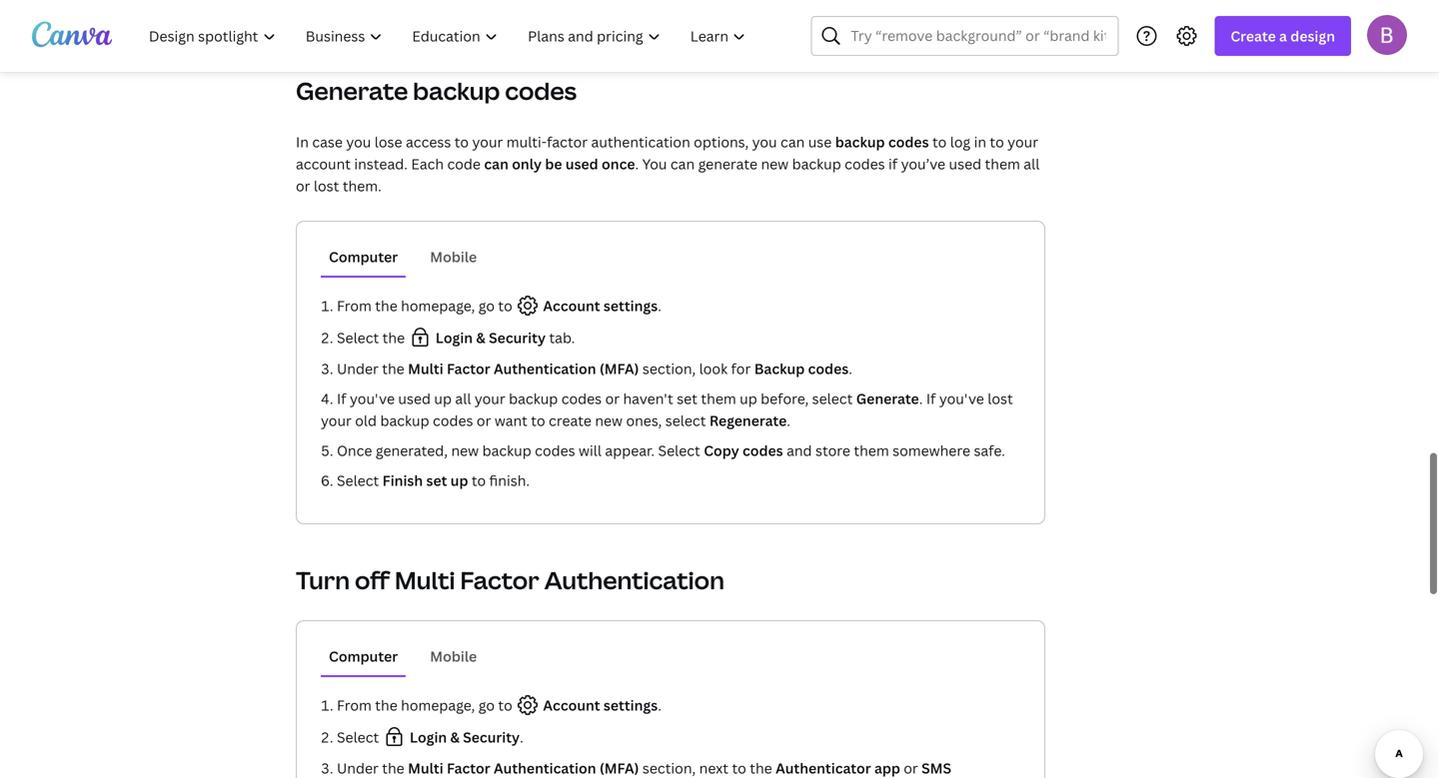 Task type: describe. For each thing, give the bounding box(es) containing it.
in case you lose access to your multi-factor authentication options, you can use backup codes
[[296, 132, 929, 151]]

from the homepage, go to for select
[[337, 696, 513, 715]]

multi for under the multi factor authentication (mfa) section, next to the authenticator app or
[[408, 759, 444, 778]]

homepage, for select
[[401, 696, 475, 715]]

somewhere
[[893, 441, 971, 460]]

from the homepage, go to for select the
[[337, 296, 513, 315]]

factor
[[547, 132, 588, 151]]

your inside . if you've lost your old backup codes or want to create new ones, select
[[321, 411, 352, 430]]

factor for turn off multi factor authentication
[[460, 564, 540, 597]]

you
[[643, 154, 667, 173]]

codes right backup
[[808, 359, 849, 378]]

access
[[406, 132, 451, 151]]

your inside to log in to your account instead. each code
[[1008, 132, 1039, 151]]

settings for section, next to the
[[604, 696, 658, 715]]

(mfa) for next
[[600, 759, 639, 778]]

up for your
[[434, 389, 452, 408]]

can only be used once
[[484, 154, 635, 173]]

used inside . you can generate new backup codes if you've used them all or lost them.
[[949, 154, 982, 173]]

case
[[312, 132, 343, 151]]

options,
[[694, 132, 749, 151]]

1 if from the left
[[337, 389, 346, 408]]

1 you've from the left
[[350, 389, 395, 408]]

up up regenerate
[[740, 389, 758, 408]]

new inside . you can generate new backup codes if you've used them all or lost them.
[[761, 154, 789, 173]]

mobile button for select
[[422, 638, 485, 676]]

1 horizontal spatial used
[[566, 154, 599, 173]]

new inside . if you've lost your old backup codes or want to create new ones, select
[[595, 411, 623, 430]]

will
[[579, 441, 602, 460]]

multi for turn off multi factor authentication
[[395, 564, 455, 597]]

backup right use
[[836, 132, 885, 151]]

(mfa) for look
[[600, 359, 639, 378]]

can inside . you can generate new backup codes if you've used them all or lost them.
[[671, 154, 695, 173]]

and
[[787, 441, 812, 460]]

once
[[602, 154, 635, 173]]

or inside . you can generate new backup codes if you've used them all or lost them.
[[296, 176, 310, 195]]

generate
[[698, 154, 758, 173]]

mobile button for select the
[[422, 238, 485, 276]]

off
[[355, 564, 390, 597]]

lost inside . you can generate new backup codes if you've used them all or lost them.
[[314, 176, 339, 195]]

if
[[889, 154, 898, 173]]

1 horizontal spatial generate
[[857, 389, 920, 408]]

generated,
[[376, 441, 448, 460]]

computer button for select
[[321, 638, 406, 676]]

security for .
[[463, 728, 520, 747]]

sms
[[321, 759, 952, 779]]

once
[[337, 441, 372, 460]]

top level navigation element
[[136, 16, 763, 56]]

codes inside . you can generate new backup codes if you've used them all or lost them.
[[845, 154, 885, 173]]

0 vertical spatial set
[[677, 389, 698, 408]]

finish.
[[489, 471, 530, 490]]

under for under the multi factor authentication (mfa) section, next to the authenticator app or
[[337, 759, 379, 778]]

login & security for .
[[407, 728, 520, 747]]

computer for select the
[[329, 247, 398, 266]]

authentication for turn off multi factor authentication
[[545, 564, 725, 597]]

them inside . you can generate new backup codes if you've used them all or lost them.
[[985, 154, 1021, 173]]

select for select the
[[337, 328, 379, 347]]

once generated, new backup codes will appear. select copy codes and store them somewhere safe.
[[337, 441, 1006, 460]]

if you've used up all your backup codes or haven't set them up before, select generate
[[337, 389, 920, 408]]

if inside . if you've lost your old backup codes or want to create new ones, select
[[927, 389, 936, 408]]

2 you from the left
[[752, 132, 778, 151]]

go for .
[[479, 696, 495, 715]]

regenerate
[[710, 411, 787, 430]]

turn off multi factor authentication
[[296, 564, 725, 597]]

0 horizontal spatial generate
[[296, 74, 408, 107]]

app
[[875, 759, 901, 778]]

to log in to your account instead. each code
[[296, 132, 1039, 173]]

in
[[974, 132, 987, 151]]

or inside . if you've lost your old backup codes or want to create new ones, select
[[477, 411, 491, 430]]

section, for look
[[643, 359, 696, 378]]

0 horizontal spatial used
[[398, 389, 431, 408]]

under for under the multi factor authentication (mfa) section, look for backup codes .
[[337, 359, 379, 378]]

use
[[809, 132, 832, 151]]

backup inside . you can generate new backup codes if you've used them all or lost them.
[[792, 154, 842, 173]]

select for select finish set up to finish.
[[337, 471, 379, 490]]

lost inside . if you've lost your old backup codes or want to create new ones, select
[[988, 389, 1014, 408]]

old
[[355, 411, 377, 430]]

authenticator
[[776, 759, 872, 778]]

section, for next
[[643, 759, 696, 778]]

create
[[549, 411, 592, 430]]

all inside . you can generate new backup codes if you've used them all or lost them.
[[1024, 154, 1040, 173]]

turn
[[296, 564, 350, 597]]

1 horizontal spatial them
[[854, 441, 890, 460]]

be
[[545, 154, 562, 173]]

codes down create
[[535, 441, 576, 460]]

copy
[[704, 441, 740, 460]]

backup inside . if you've lost your old backup codes or want to create new ones, select
[[380, 411, 430, 430]]

log
[[951, 132, 971, 151]]

account for tab.
[[543, 296, 600, 315]]

computer button for select the
[[321, 238, 406, 276]]

create a design
[[1231, 26, 1336, 45]]

backup down top level navigation element
[[413, 74, 500, 107]]



Task type: locate. For each thing, give the bounding box(es) containing it.
2 settings from the top
[[604, 696, 658, 715]]

2 mobile from the top
[[430, 647, 477, 666]]

account up under the multi factor authentication (mfa) section, next to the authenticator app or
[[543, 696, 600, 715]]

your left "old"
[[321, 411, 352, 430]]

multi for under the multi factor authentication (mfa) section, look for backup codes .
[[408, 359, 444, 378]]

backup up 'want'
[[509, 389, 558, 408]]

2 mobile button from the top
[[422, 638, 485, 676]]

factor for under the multi factor authentication (mfa) section, next to the authenticator app or
[[447, 759, 491, 778]]

codes up you've
[[889, 132, 929, 151]]

0 vertical spatial security
[[489, 328, 546, 347]]

under the multi factor authentication (mfa) section, look for backup codes .
[[337, 359, 853, 378]]

from for select the
[[337, 296, 372, 315]]

1 vertical spatial login & security
[[407, 728, 520, 747]]

& for .
[[450, 728, 460, 747]]

your right in
[[1008, 132, 1039, 151]]

mobile down code at top
[[430, 247, 477, 266]]

1 vertical spatial security
[[463, 728, 520, 747]]

computer
[[329, 247, 398, 266], [329, 647, 398, 666]]

1 mobile button from the top
[[422, 238, 485, 276]]

1 vertical spatial multi
[[395, 564, 455, 597]]

for
[[731, 359, 751, 378]]

1 vertical spatial under
[[337, 759, 379, 778]]

instead.
[[354, 154, 408, 173]]

0 horizontal spatial you've
[[350, 389, 395, 408]]

backup down use
[[792, 154, 842, 173]]

multi-
[[507, 132, 547, 151]]

Try "remove background" or "brand kit" search field
[[851, 17, 1106, 55]]

create a design button
[[1215, 16, 1352, 56]]

0 vertical spatial lost
[[314, 176, 339, 195]]

1 go from the top
[[479, 296, 495, 315]]

mobile button down code at top
[[422, 238, 485, 276]]

2 vertical spatial multi
[[408, 759, 444, 778]]

1 vertical spatial from the homepage, go to
[[337, 696, 513, 715]]

computer down "off"
[[329, 647, 398, 666]]

1 horizontal spatial select
[[813, 389, 853, 408]]

0 vertical spatial them
[[985, 154, 1021, 173]]

computer for select
[[329, 647, 398, 666]]

factor for under the multi factor authentication (mfa) section, look for backup codes .
[[447, 359, 491, 378]]

go
[[479, 296, 495, 315], [479, 696, 495, 715]]

account up tab.
[[543, 296, 600, 315]]

the
[[375, 296, 398, 315], [383, 328, 405, 347], [382, 359, 405, 378], [375, 696, 398, 715], [382, 759, 405, 778], [750, 759, 773, 778]]

computer down them.
[[329, 247, 398, 266]]

multi
[[408, 359, 444, 378], [395, 564, 455, 597], [408, 759, 444, 778]]

bob builder image
[[1368, 15, 1408, 55]]

0 vertical spatial computer
[[329, 247, 398, 266]]

1 vertical spatial new
[[595, 411, 623, 430]]

1 mobile from the top
[[430, 247, 477, 266]]

1 horizontal spatial set
[[677, 389, 698, 408]]

&
[[476, 328, 486, 347], [450, 728, 460, 747]]

used up generated,
[[398, 389, 431, 408]]

1 account from the top
[[543, 296, 600, 315]]

account
[[543, 296, 600, 315], [543, 696, 600, 715]]

computer button down "off"
[[321, 638, 406, 676]]

1 account settings from the top
[[540, 296, 658, 315]]

from
[[337, 296, 372, 315], [337, 696, 372, 715]]

0 vertical spatial &
[[476, 328, 486, 347]]

(mfa) left next
[[600, 759, 639, 778]]

code
[[447, 154, 481, 173]]

1 settings from the top
[[604, 296, 658, 315]]

select finish set up to finish.
[[337, 471, 530, 490]]

used down factor
[[566, 154, 599, 173]]

0 horizontal spatial select
[[666, 411, 706, 430]]

1 vertical spatial account settings
[[540, 696, 658, 715]]

1 vertical spatial homepage,
[[401, 696, 475, 715]]

your
[[472, 132, 503, 151], [1008, 132, 1039, 151], [475, 389, 506, 408], [321, 411, 352, 430]]

0 vertical spatial account settings
[[540, 296, 658, 315]]

new down if you've used up all your backup codes or haven't set them up before, select generate
[[595, 411, 623, 430]]

. you can generate new backup codes if you've used them all or lost them.
[[296, 154, 1040, 195]]

a
[[1280, 26, 1288, 45]]

backup up finish.
[[483, 441, 532, 460]]

authentication
[[494, 359, 596, 378], [545, 564, 725, 597], [494, 759, 596, 778]]

1 you from the left
[[346, 132, 371, 151]]

2 account from the top
[[543, 696, 600, 715]]

store
[[816, 441, 851, 460]]

login for select the
[[436, 328, 473, 347]]

2 if from the left
[[927, 389, 936, 408]]

you've
[[350, 389, 395, 408], [940, 389, 985, 408]]

you've up safe.
[[940, 389, 985, 408]]

generate
[[296, 74, 408, 107], [857, 389, 920, 408]]

(mfa) up if you've used up all your backup codes or haven't set them up before, select generate
[[600, 359, 639, 378]]

mobile
[[430, 247, 477, 266], [430, 647, 477, 666]]

1 vertical spatial (mfa)
[[600, 759, 639, 778]]

codes up generated,
[[433, 411, 473, 430]]

1 vertical spatial computer button
[[321, 638, 406, 676]]

2 vertical spatial new
[[451, 441, 479, 460]]

safe.
[[974, 441, 1006, 460]]

1 from from the top
[[337, 296, 372, 315]]

or left 'want'
[[477, 411, 491, 430]]

1 horizontal spatial can
[[671, 154, 695, 173]]

your up 'want'
[[475, 389, 506, 408]]

2 horizontal spatial new
[[761, 154, 789, 173]]

settings
[[604, 296, 658, 315], [604, 696, 658, 715]]

up
[[434, 389, 452, 408], [740, 389, 758, 408], [451, 471, 468, 490]]

account settings up tab.
[[540, 296, 658, 315]]

codes inside . if you've lost your old backup codes or want to create new ones, select
[[433, 411, 473, 430]]

2 account settings from the top
[[540, 696, 658, 715]]

you up generate at the top of page
[[752, 132, 778, 151]]

2 go from the top
[[479, 696, 495, 715]]

lose
[[375, 132, 403, 151]]

2 you've from the left
[[940, 389, 985, 408]]

backup
[[413, 74, 500, 107], [836, 132, 885, 151], [792, 154, 842, 173], [509, 389, 558, 408], [380, 411, 430, 430], [483, 441, 532, 460]]

mobile for select
[[430, 647, 477, 666]]

0 vertical spatial (mfa)
[[600, 359, 639, 378]]

select inside . if you've lost your old backup codes or want to create new ones, select
[[666, 411, 706, 430]]

backup up generated,
[[380, 411, 430, 430]]

2 computer from the top
[[329, 647, 398, 666]]

settings up under the multi factor authentication (mfa) section, look for backup codes .
[[604, 296, 658, 315]]

set right the finish
[[426, 471, 447, 490]]

0 vertical spatial from the homepage, go to
[[337, 296, 513, 315]]

can left use
[[781, 132, 805, 151]]

1 computer button from the top
[[321, 238, 406, 276]]

generate up somewhere at the right bottom of page
[[857, 389, 920, 408]]

1 vertical spatial generate
[[857, 389, 920, 408]]

want
[[495, 411, 528, 430]]

0 vertical spatial mobile
[[430, 247, 477, 266]]

generate backup codes
[[296, 74, 577, 107]]

1 vertical spatial &
[[450, 728, 460, 747]]

1 vertical spatial select
[[666, 411, 706, 430]]

1 horizontal spatial if
[[927, 389, 936, 408]]

in
[[296, 132, 309, 151]]

2 section, from the top
[[643, 759, 696, 778]]

codes up create
[[562, 389, 602, 408]]

1 vertical spatial go
[[479, 696, 495, 715]]

0 vertical spatial section,
[[643, 359, 696, 378]]

authentication
[[591, 132, 691, 151]]

login
[[436, 328, 473, 347], [410, 728, 447, 747]]

tab.
[[546, 328, 575, 347]]

mobile down turn off multi factor authentication
[[430, 647, 477, 666]]

if up somewhere at the right bottom of page
[[927, 389, 936, 408]]

mobile for select the
[[430, 247, 477, 266]]

1 horizontal spatial lost
[[988, 389, 1014, 408]]

login for select
[[410, 728, 447, 747]]

1 vertical spatial factor
[[460, 564, 540, 597]]

0 horizontal spatial them
[[701, 389, 737, 408]]

1 horizontal spatial &
[[476, 328, 486, 347]]

all
[[1024, 154, 1040, 173], [455, 389, 471, 408]]

0 vertical spatial multi
[[408, 359, 444, 378]]

1 (mfa) from the top
[[600, 359, 639, 378]]

appear.
[[605, 441, 655, 460]]

0 vertical spatial all
[[1024, 154, 1040, 173]]

them.
[[343, 176, 382, 195]]

0 vertical spatial homepage,
[[401, 296, 475, 315]]

select up once generated, new backup codes will appear. select copy codes and store them somewhere safe.
[[666, 411, 706, 430]]

select for before,
[[813, 389, 853, 408]]

2 (mfa) from the top
[[600, 759, 639, 778]]

haven't
[[623, 389, 674, 408]]

0 vertical spatial generate
[[296, 74, 408, 107]]

2 computer button from the top
[[321, 638, 406, 676]]

0 vertical spatial settings
[[604, 296, 658, 315]]

select right "before," at the right of the page
[[813, 389, 853, 408]]

homepage,
[[401, 296, 475, 315], [401, 696, 475, 715]]

computer button
[[321, 238, 406, 276], [321, 638, 406, 676]]

mobile button
[[422, 238, 485, 276], [422, 638, 485, 676]]

design
[[1291, 26, 1336, 45]]

0 horizontal spatial new
[[451, 441, 479, 460]]

lost
[[314, 176, 339, 195], [988, 389, 1014, 408]]

0 vertical spatial account
[[543, 296, 600, 315]]

1 vertical spatial login
[[410, 728, 447, 747]]

if up once
[[337, 389, 346, 408]]

used down log
[[949, 154, 982, 173]]

settings for section, look for
[[604, 296, 658, 315]]

up for finish.
[[451, 471, 468, 490]]

new right generate at the top of page
[[761, 154, 789, 173]]

you left lose
[[346, 132, 371, 151]]

account settings for .
[[540, 696, 658, 715]]

login & security
[[432, 328, 546, 347], [407, 728, 520, 747]]

factor
[[447, 359, 491, 378], [460, 564, 540, 597], [447, 759, 491, 778]]

security for tab.
[[489, 328, 546, 347]]

2 under from the top
[[337, 759, 379, 778]]

account settings
[[540, 296, 658, 315], [540, 696, 658, 715]]

codes down "regenerate ."
[[743, 441, 784, 460]]

select
[[813, 389, 853, 408], [666, 411, 706, 430]]

1 vertical spatial settings
[[604, 696, 658, 715]]

you
[[346, 132, 371, 151], [752, 132, 778, 151]]

codes
[[505, 74, 577, 107], [889, 132, 929, 151], [845, 154, 885, 173], [808, 359, 849, 378], [562, 389, 602, 408], [433, 411, 473, 430], [535, 441, 576, 460], [743, 441, 784, 460]]

codes left if
[[845, 154, 885, 173]]

1 vertical spatial set
[[426, 471, 447, 490]]

backup
[[755, 359, 805, 378]]

1 section, from the top
[[643, 359, 696, 378]]

1 under from the top
[[337, 359, 379, 378]]

0 horizontal spatial lost
[[314, 176, 339, 195]]

finish
[[383, 471, 423, 490]]

0 vertical spatial go
[[479, 296, 495, 315]]

1 vertical spatial mobile
[[430, 647, 477, 666]]

them right store
[[854, 441, 890, 460]]

or right app
[[904, 759, 919, 778]]

to
[[455, 132, 469, 151], [933, 132, 947, 151], [990, 132, 1005, 151], [498, 296, 513, 315], [531, 411, 546, 430], [472, 471, 486, 490], [498, 696, 513, 715], [732, 759, 747, 778]]

mobile button down turn off multi factor authentication
[[422, 638, 485, 676]]

1 horizontal spatial all
[[1024, 154, 1040, 173]]

lost down account
[[314, 176, 339, 195]]

can left 'only'
[[484, 154, 509, 173]]

you've inside . if you've lost your old backup codes or want to create new ones, select
[[940, 389, 985, 408]]

account
[[296, 154, 351, 173]]

1 vertical spatial lost
[[988, 389, 1014, 408]]

to inside . if you've lost your old backup codes or want to create new ones, select
[[531, 411, 546, 430]]

1 computer from the top
[[329, 247, 398, 266]]

homepage, for select the
[[401, 296, 475, 315]]

0 vertical spatial computer button
[[321, 238, 406, 276]]

settings up under the multi factor authentication (mfa) section, next to the authenticator app or
[[604, 696, 658, 715]]

go for tab.
[[479, 296, 495, 315]]

0 vertical spatial under
[[337, 359, 379, 378]]

1 vertical spatial all
[[455, 389, 471, 408]]

can right you
[[671, 154, 695, 173]]

1 horizontal spatial you
[[752, 132, 778, 151]]

2 horizontal spatial them
[[985, 154, 1021, 173]]

0 vertical spatial login
[[436, 328, 473, 347]]

1 from the homepage, go to from the top
[[337, 296, 513, 315]]

from for select
[[337, 696, 372, 715]]

authentication for under the multi factor authentication (mfa) section, next to the authenticator app or
[[494, 759, 596, 778]]

section,
[[643, 359, 696, 378], [643, 759, 696, 778]]

you've up "old"
[[350, 389, 395, 408]]

before,
[[761, 389, 809, 408]]

each
[[411, 154, 444, 173]]

1 vertical spatial them
[[701, 389, 737, 408]]

under the multi factor authentication (mfa) section, next to the authenticator app or
[[337, 759, 919, 778]]

computer button down them.
[[321, 238, 406, 276]]

section, up haven't
[[643, 359, 696, 378]]

new up "select finish set up to finish."
[[451, 441, 479, 460]]

. inside . if you've lost your old backup codes or want to create new ones, select
[[920, 389, 923, 408]]

0 vertical spatial authentication
[[494, 359, 596, 378]]

0 vertical spatial new
[[761, 154, 789, 173]]

0 vertical spatial factor
[[447, 359, 491, 378]]

0 vertical spatial mobile button
[[422, 238, 485, 276]]

2 from from the top
[[337, 696, 372, 715]]

& for tab.
[[476, 328, 486, 347]]

account settings up under the multi factor authentication (mfa) section, next to the authenticator app or
[[540, 696, 658, 715]]

.
[[635, 154, 639, 173], [658, 296, 662, 315], [849, 359, 853, 378], [920, 389, 923, 408], [787, 411, 791, 430], [658, 696, 662, 715], [520, 728, 524, 747]]

0 vertical spatial from
[[337, 296, 372, 315]]

0 horizontal spatial &
[[450, 728, 460, 747]]

create
[[1231, 26, 1277, 45]]

up left finish.
[[451, 471, 468, 490]]

them down look on the top of page
[[701, 389, 737, 408]]

1 vertical spatial account
[[543, 696, 600, 715]]

. if you've lost your old backup codes or want to create new ones, select
[[321, 389, 1014, 430]]

or down account
[[296, 176, 310, 195]]

1 vertical spatial section,
[[643, 759, 696, 778]]

login & security for tab.
[[432, 328, 546, 347]]

generate up case
[[296, 74, 408, 107]]

2 vertical spatial authentication
[[494, 759, 596, 778]]

2 from the homepage, go to from the top
[[337, 696, 513, 715]]

new
[[761, 154, 789, 173], [595, 411, 623, 430], [451, 441, 479, 460]]

0 horizontal spatial set
[[426, 471, 447, 490]]

or
[[296, 176, 310, 195], [605, 389, 620, 408], [477, 411, 491, 430], [904, 759, 919, 778]]

section, left next
[[643, 759, 696, 778]]

used
[[566, 154, 599, 173], [949, 154, 982, 173], [398, 389, 431, 408]]

2 horizontal spatial used
[[949, 154, 982, 173]]

look
[[700, 359, 728, 378]]

authentication for under the multi factor authentication (mfa) section, look for backup codes .
[[494, 359, 596, 378]]

you've
[[901, 154, 946, 173]]

2 vertical spatial factor
[[447, 759, 491, 778]]

lost up safe.
[[988, 389, 1014, 408]]

account settings for tab.
[[540, 296, 658, 315]]

0 horizontal spatial all
[[455, 389, 471, 408]]

your up code at top
[[472, 132, 503, 151]]

0 horizontal spatial you
[[346, 132, 371, 151]]

1 vertical spatial mobile button
[[422, 638, 485, 676]]

them down in
[[985, 154, 1021, 173]]

. inside . you can generate new backup codes if you've used them all or lost them.
[[635, 154, 639, 173]]

0 horizontal spatial can
[[484, 154, 509, 173]]

1 horizontal spatial you've
[[940, 389, 985, 408]]

up up generated,
[[434, 389, 452, 408]]

1 horizontal spatial new
[[595, 411, 623, 430]]

0 horizontal spatial if
[[337, 389, 346, 408]]

ones,
[[626, 411, 662, 430]]

only
[[512, 154, 542, 173]]

0 vertical spatial login & security
[[432, 328, 546, 347]]

1 homepage, from the top
[[401, 296, 475, 315]]

set right haven't
[[677, 389, 698, 408]]

1 vertical spatial computer
[[329, 647, 398, 666]]

0 vertical spatial select
[[813, 389, 853, 408]]

(mfa)
[[600, 359, 639, 378], [600, 759, 639, 778]]

2 horizontal spatial can
[[781, 132, 805, 151]]

regenerate .
[[710, 411, 791, 430]]

set
[[677, 389, 698, 408], [426, 471, 447, 490]]

2 homepage, from the top
[[401, 696, 475, 715]]

account for .
[[543, 696, 600, 715]]

or down under the multi factor authentication (mfa) section, look for backup codes .
[[605, 389, 620, 408]]

next
[[700, 759, 729, 778]]

codes up multi-
[[505, 74, 577, 107]]

1 vertical spatial authentication
[[545, 564, 725, 597]]

select for ones,
[[666, 411, 706, 430]]

select the
[[337, 328, 405, 347]]

select for select
[[337, 728, 379, 747]]

2 vertical spatial them
[[854, 441, 890, 460]]

1 vertical spatial from
[[337, 696, 372, 715]]

under
[[337, 359, 379, 378], [337, 759, 379, 778]]



Task type: vqa. For each thing, say whether or not it's contained in the screenshot.
the up
yes



